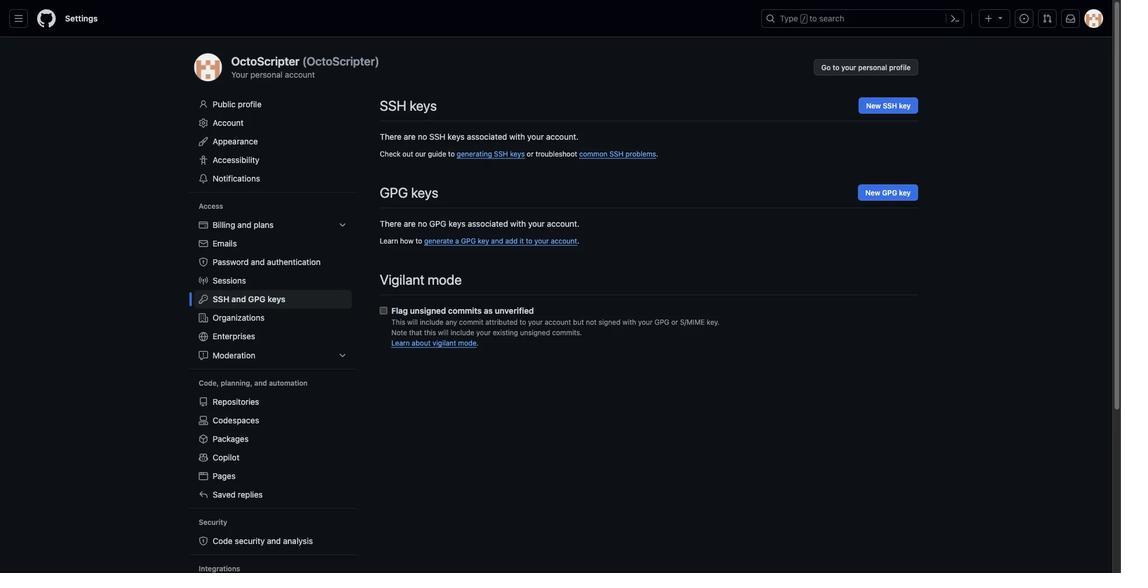 Task type: vqa. For each thing, say whether or not it's contained in the screenshot.
book image
no



Task type: describe. For each thing, give the bounding box(es) containing it.
0 vertical spatial profile
[[889, 63, 911, 71]]

organizations
[[213, 313, 265, 323]]

problems
[[626, 150, 656, 158]]

generate
[[424, 237, 453, 245]]

triangle down image
[[996, 13, 1005, 22]]

to right how at the top left
[[416, 237, 422, 245]]

0 horizontal spatial unsigned
[[410, 306, 446, 315]]

or inside this will include any commit attributed to your account but not signed with your gpg or         s/mime key. note that this will include your existing unsigned commits. learn about vigilant mode .
[[671, 318, 678, 326]]

codespaces image
[[199, 416, 208, 425]]

your right the signed
[[638, 318, 653, 326]]

ssh down go to your personal profile
[[883, 102, 897, 110]]

sessions
[[213, 276, 246, 285]]

keys down our
[[411, 185, 438, 201]]

replies
[[238, 490, 263, 500]]

settings
[[65, 14, 98, 23]]

saved replies link
[[194, 486, 352, 504]]

unsigned inside this will include any commit attributed to your account but not signed with your gpg or         s/mime key. note that this will include your existing unsigned commits. learn about vigilant mode .
[[520, 328, 550, 337]]

plus image
[[984, 14, 993, 23]]

@octoscripter image
[[194, 53, 222, 81]]

. inside this will include any commit attributed to your account but not signed with your gpg or         s/mime key. note that this will include your existing unsigned commits. learn about vigilant mode .
[[477, 339, 479, 347]]

common
[[579, 150, 608, 158]]

codespaces link
[[194, 411, 352, 430]]

to right go
[[833, 63, 839, 71]]

troubleshoot
[[536, 150, 577, 158]]

with inside this will include any commit attributed to your account but not signed with your gpg or         s/mime key. note that this will include your existing unsigned commits. learn about vigilant mode .
[[622, 318, 636, 326]]

copilot link
[[194, 449, 352, 467]]

accessibility link
[[194, 151, 352, 169]]

are for gpg
[[404, 219, 416, 228]]

access
[[199, 202, 223, 210]]

appearance
[[213, 137, 258, 146]]

personal for to
[[858, 63, 887, 71]]

generating ssh keys link
[[457, 150, 525, 158]]

are for ssh
[[404, 132, 416, 141]]

globe image
[[199, 332, 208, 341]]

go to your personal profile
[[821, 63, 911, 71]]

new ssh key
[[866, 102, 911, 110]]

octoscripter
[[231, 54, 300, 68]]

password and authentication
[[213, 257, 321, 267]]

common ssh problems link
[[579, 150, 656, 158]]

organizations link
[[194, 309, 352, 327]]

and inside dropdown button
[[237, 220, 251, 230]]

unverified
[[495, 306, 534, 315]]

to inside this will include any commit attributed to your account but not signed with your gpg or         s/mime key. note that this will include your existing unsigned commits. learn about vigilant mode .
[[520, 318, 526, 326]]

0 horizontal spatial or
[[527, 150, 534, 158]]

with for there are no gpg keys associated with your account.
[[510, 219, 526, 228]]

accessibility
[[213, 155, 259, 165]]

ssh up guide
[[429, 132, 445, 141]]

account
[[213, 118, 244, 128]]

code,
[[199, 379, 219, 387]]

this will include any commit attributed to your account but not signed with your gpg or         s/mime key. note that this will include your existing unsigned commits. learn about vigilant mode .
[[391, 318, 720, 347]]

new gpg key
[[865, 189, 911, 197]]

s/mime
[[680, 318, 705, 326]]

keys up a
[[449, 219, 466, 228]]

password and authentication link
[[194, 253, 352, 272]]

new gpg key link
[[858, 185, 918, 201]]

go
[[821, 63, 831, 71]]

check
[[380, 150, 401, 158]]

to right it on the top left of the page
[[526, 237, 532, 245]]

note
[[391, 328, 407, 337]]

and left add
[[491, 237, 503, 245]]

moderation button
[[194, 346, 352, 365]]

emails
[[213, 239, 237, 248]]

billing
[[213, 220, 235, 230]]

public
[[213, 100, 236, 109]]

new for ssh keys
[[866, 102, 881, 110]]

security
[[199, 518, 227, 527]]

enterprises link
[[194, 327, 352, 346]]

learn about vigilant mode link
[[391, 339, 477, 347]]

bell image
[[199, 174, 208, 183]]

it
[[520, 237, 524, 245]]

flag
[[391, 306, 408, 315]]

code
[[213, 536, 233, 546]]

not
[[586, 318, 597, 326]]

notifications link
[[194, 169, 352, 188]]

keys up our
[[410, 97, 437, 114]]

copilot
[[213, 453, 239, 462]]

there for there are no gpg keys associated with your account.
[[380, 219, 402, 228]]

repositories link
[[194, 393, 352, 411]]

0 vertical spatial will
[[407, 318, 418, 326]]

ssh and gpg keys
[[213, 294, 285, 304]]

existing
[[493, 328, 518, 337]]

and up repositories 'link'
[[254, 379, 267, 387]]

public profile
[[213, 100, 262, 109]]

homepage image
[[37, 9, 56, 28]]

. for problems
[[656, 150, 658, 158]]

1 horizontal spatial will
[[438, 328, 449, 337]]

keys left troubleshoot
[[510, 150, 525, 158]]

saved replies
[[213, 490, 263, 500]]

billing and plans button
[[194, 216, 352, 234]]

/
[[802, 15, 806, 23]]

package image
[[199, 435, 208, 444]]

password
[[213, 257, 249, 267]]

generating
[[457, 150, 492, 158]]

your
[[231, 70, 248, 79]]

accessibility image
[[199, 156, 208, 165]]

and down emails "link" in the top left of the page
[[251, 257, 265, 267]]

account inside this will include any commit attributed to your account but not signed with your gpg or         s/mime key. note that this will include your existing unsigned commits. learn about vigilant mode .
[[545, 318, 571, 326]]

go to your personal profile link
[[814, 59, 918, 75]]

appearance link
[[194, 132, 352, 151]]

moderation
[[213, 351, 255, 360]]

your down "commit"
[[476, 328, 491, 337]]

(octoscripter)
[[302, 54, 379, 68]]

authentication
[[267, 257, 321, 267]]

planning,
[[221, 379, 253, 387]]

vigilant
[[380, 272, 425, 288]]

code security and analysis
[[213, 536, 313, 546]]

code, planning, and automation list
[[194, 393, 352, 504]]

enable vigilant mode element
[[380, 305, 918, 348]]

copilot image
[[199, 453, 208, 462]]

command palette image
[[950, 14, 960, 23]]

that
[[409, 328, 422, 337]]

commits
[[448, 306, 482, 315]]

there are no gpg keys associated with your account.
[[380, 219, 579, 228]]

with for there are no ssh keys associated with your account.
[[509, 132, 525, 141]]

ssh keys
[[380, 97, 437, 114]]



Task type: locate. For each thing, give the bounding box(es) containing it.
are up the out
[[404, 132, 416, 141]]

packages
[[213, 434, 249, 444]]

to
[[810, 14, 817, 23], [833, 63, 839, 71], [448, 150, 455, 158], [416, 237, 422, 245], [526, 237, 532, 245], [520, 318, 526, 326]]

1 horizontal spatial profile
[[889, 63, 911, 71]]

account right it on the top left of the page
[[551, 237, 577, 245]]

0 vertical spatial account.
[[546, 132, 579, 141]]

saved
[[213, 490, 236, 500]]

vigilant mode
[[380, 272, 462, 288]]

0 vertical spatial mode
[[428, 272, 462, 288]]

integrations
[[199, 565, 240, 573]]

1 vertical spatial new
[[865, 189, 880, 197]]

0 vertical spatial there
[[380, 132, 402, 141]]

shield lock image down mail "image" on the top
[[199, 258, 208, 267]]

plans
[[254, 220, 274, 230]]

your right go
[[841, 63, 856, 71]]

ssh up check
[[380, 97, 407, 114]]

learn left how at the top left
[[380, 237, 398, 245]]

code security and analysis link
[[194, 532, 352, 551]]

1 horizontal spatial include
[[451, 328, 474, 337]]

our
[[415, 150, 426, 158]]

new for gpg keys
[[865, 189, 880, 197]]

with up check out our guide to generating ssh keys or troubleshoot common ssh problems .
[[509, 132, 525, 141]]

no up generate
[[418, 219, 427, 228]]

learn how to generate a gpg key and add it to your account .
[[380, 237, 579, 245]]

personal inside octoscripter (octoscripter) your personal account
[[250, 70, 283, 79]]

0 horizontal spatial profile
[[238, 100, 262, 109]]

mode
[[428, 272, 462, 288], [458, 339, 477, 347]]

mode inside this will include any commit attributed to your account but not signed with your gpg or         s/mime key. note that this will include your existing unsigned commits. learn about vigilant mode .
[[458, 339, 477, 347]]

new
[[866, 102, 881, 110], [865, 189, 880, 197]]

None checkbox
[[380, 307, 387, 315]]

0 vertical spatial associated
[[467, 132, 507, 141]]

1 vertical spatial there
[[380, 219, 402, 228]]

profile
[[889, 63, 911, 71], [238, 100, 262, 109]]

1 shield lock image from the top
[[199, 258, 208, 267]]

check out our guide to generating ssh keys or troubleshoot common ssh problems .
[[380, 150, 658, 158]]

reply image
[[199, 490, 208, 500]]

0 vertical spatial learn
[[380, 237, 398, 245]]

flag unsigned commits as unverified
[[391, 306, 534, 315]]

1 vertical spatial account
[[551, 237, 577, 245]]

account up commits.
[[545, 318, 571, 326]]

notifications image
[[1066, 14, 1075, 23]]

add
[[505, 237, 518, 245]]

about
[[412, 339, 431, 347]]

keys up the generating
[[448, 132, 465, 141]]

1 there from the top
[[380, 132, 402, 141]]

1 vertical spatial mode
[[458, 339, 477, 347]]

to right guide
[[448, 150, 455, 158]]

gear image
[[199, 118, 208, 128]]

ssh right key icon
[[213, 294, 229, 304]]

key for gpg keys
[[899, 189, 911, 197]]

or
[[527, 150, 534, 158], [671, 318, 678, 326]]

no for ssh
[[418, 132, 427, 141]]

. for account
[[577, 237, 579, 245]]

pages link
[[194, 467, 352, 486]]

a
[[455, 237, 459, 245]]

1 are from the top
[[404, 132, 416, 141]]

access list
[[194, 216, 352, 365]]

1 vertical spatial are
[[404, 219, 416, 228]]

broadcast image
[[199, 276, 208, 285]]

automation
[[269, 379, 308, 387]]

0 vertical spatial .
[[656, 150, 658, 158]]

.
[[656, 150, 658, 158], [577, 237, 579, 245], [477, 339, 479, 347]]

attributed
[[485, 318, 518, 326]]

or left troubleshoot
[[527, 150, 534, 158]]

enterprises
[[213, 332, 255, 341]]

billing and plans
[[213, 220, 274, 230]]

with up it on the top left of the page
[[510, 219, 526, 228]]

1 vertical spatial with
[[510, 219, 526, 228]]

ssh right common
[[610, 150, 624, 158]]

0 horizontal spatial .
[[477, 339, 479, 347]]

include down "commit"
[[451, 328, 474, 337]]

personal
[[858, 63, 887, 71], [250, 70, 283, 79]]

account inside octoscripter (octoscripter) your personal account
[[285, 70, 315, 79]]

ssh
[[380, 97, 407, 114], [883, 102, 897, 110], [429, 132, 445, 141], [494, 150, 508, 158], [610, 150, 624, 158], [213, 294, 229, 304]]

guide
[[428, 150, 446, 158]]

0 horizontal spatial include
[[420, 318, 444, 326]]

signed
[[599, 318, 620, 326]]

personal for (octoscripter)
[[250, 70, 283, 79]]

learn
[[380, 237, 398, 245], [391, 339, 410, 347]]

type / to search
[[780, 14, 844, 23]]

are
[[404, 132, 416, 141], [404, 219, 416, 228]]

1 vertical spatial will
[[438, 328, 449, 337]]

account. for there are no ssh keys associated with your account.
[[546, 132, 579, 141]]

key image
[[199, 295, 208, 304]]

and up organizations
[[231, 294, 246, 304]]

1 vertical spatial profile
[[238, 100, 262, 109]]

shield lock image left code
[[199, 537, 208, 546]]

shield lock image inside password and authentication link
[[199, 258, 208, 267]]

gpg inside this will include any commit attributed to your account but not signed with your gpg or         s/mime key. note that this will include your existing unsigned commits. learn about vigilant mode .
[[655, 318, 669, 326]]

issue opened image
[[1020, 14, 1029, 23]]

are up how at the top left
[[404, 219, 416, 228]]

1 vertical spatial account.
[[547, 219, 579, 228]]

1 vertical spatial associated
[[468, 219, 508, 228]]

associated up generating ssh keys link
[[467, 132, 507, 141]]

with right the signed
[[622, 318, 636, 326]]

ssh and gpg keys link
[[194, 290, 352, 309]]

organization image
[[199, 313, 208, 323]]

there up how at the top left
[[380, 219, 402, 228]]

account.
[[546, 132, 579, 141], [547, 219, 579, 228]]

personal up new ssh key link
[[858, 63, 887, 71]]

new ssh key link
[[859, 97, 918, 114]]

no up our
[[418, 132, 427, 141]]

or left s/mime
[[671, 318, 678, 326]]

security
[[235, 536, 265, 546]]

1 vertical spatial include
[[451, 328, 474, 337]]

key for ssh keys
[[899, 102, 911, 110]]

gpg keys
[[380, 185, 438, 201]]

0 vertical spatial include
[[420, 318, 444, 326]]

ssh inside access list
[[213, 294, 229, 304]]

no for gpg
[[418, 219, 427, 228]]

person image
[[199, 100, 208, 109]]

shield lock image
[[199, 258, 208, 267], [199, 537, 208, 546]]

2 vertical spatial with
[[622, 318, 636, 326]]

commit
[[459, 318, 483, 326]]

1 vertical spatial or
[[671, 318, 678, 326]]

2 no from the top
[[418, 219, 427, 228]]

1 vertical spatial .
[[577, 237, 579, 245]]

this
[[424, 328, 436, 337]]

but
[[573, 318, 584, 326]]

0 vertical spatial are
[[404, 132, 416, 141]]

0 horizontal spatial will
[[407, 318, 418, 326]]

account link
[[194, 114, 352, 132]]

associated for gpg
[[468, 219, 508, 228]]

profile right public
[[238, 100, 262, 109]]

1 horizontal spatial unsigned
[[520, 328, 550, 337]]

mode up flag unsigned commits as unverified
[[428, 272, 462, 288]]

type
[[780, 14, 798, 23]]

keys inside access list
[[268, 294, 285, 304]]

code, planning, and automation
[[199, 379, 308, 387]]

account. for there are no gpg keys associated with your account.
[[547, 219, 579, 228]]

pages
[[213, 471, 236, 481]]

2 are from the top
[[404, 219, 416, 228]]

learn down note
[[391, 339, 410, 347]]

to down unverified
[[520, 318, 526, 326]]

2 vertical spatial account
[[545, 318, 571, 326]]

as
[[484, 306, 493, 315]]

your up check out our guide to generating ssh keys or troubleshoot common ssh problems .
[[527, 132, 544, 141]]

0 vertical spatial new
[[866, 102, 881, 110]]

git pull request image
[[1043, 14, 1052, 23]]

1 vertical spatial shield lock image
[[199, 537, 208, 546]]

generate a gpg key and add it to your account link
[[424, 237, 577, 245]]

sessions link
[[194, 272, 352, 290]]

octoscripter (octoscripter) your personal account
[[231, 54, 379, 79]]

browser image
[[199, 472, 208, 481]]

0 vertical spatial with
[[509, 132, 525, 141]]

and left the plans
[[237, 220, 251, 230]]

any
[[446, 318, 457, 326]]

1 horizontal spatial personal
[[858, 63, 887, 71]]

public profile link
[[194, 95, 352, 114]]

repo image
[[199, 397, 208, 407]]

mail image
[[199, 239, 208, 248]]

codespaces
[[213, 416, 259, 425]]

0 horizontal spatial personal
[[250, 70, 283, 79]]

profile up new ssh key link
[[889, 63, 911, 71]]

account down octoscripter
[[285, 70, 315, 79]]

none checkbox inside enable vigilant mode element
[[380, 307, 387, 315]]

shield lock image for code security and analysis
[[199, 537, 208, 546]]

0 vertical spatial key
[[899, 102, 911, 110]]

shield lock image for password and authentication
[[199, 258, 208, 267]]

personal down octoscripter
[[250, 70, 283, 79]]

shield lock image inside code security and analysis link
[[199, 537, 208, 546]]

0 vertical spatial no
[[418, 132, 427, 141]]

repositories
[[213, 397, 259, 407]]

your down unverified
[[528, 318, 543, 326]]

commits.
[[552, 328, 582, 337]]

with
[[509, 132, 525, 141], [510, 219, 526, 228], [622, 318, 636, 326]]

unsigned up this
[[410, 306, 446, 315]]

2 there from the top
[[380, 219, 402, 228]]

1 vertical spatial learn
[[391, 339, 410, 347]]

paintbrush image
[[199, 137, 208, 146]]

to right /
[[810, 14, 817, 23]]

and left analysis
[[267, 536, 281, 546]]

learn inside this will include any commit attributed to your account but not signed with your gpg or         s/mime key. note that this will include your existing unsigned commits. learn about vigilant mode .
[[391, 339, 410, 347]]

gpg inside access list
[[248, 294, 265, 304]]

packages link
[[194, 430, 352, 449]]

1 horizontal spatial or
[[671, 318, 678, 326]]

include up this
[[420, 318, 444, 326]]

1 vertical spatial unsigned
[[520, 328, 550, 337]]

associated for ssh
[[467, 132, 507, 141]]

notifications
[[213, 174, 260, 183]]

unsigned right existing
[[520, 328, 550, 337]]

mode down "commit"
[[458, 339, 477, 347]]

associated up learn how to generate a gpg key and add it to your account .
[[468, 219, 508, 228]]

unsigned
[[410, 306, 446, 315], [520, 328, 550, 337]]

1 vertical spatial key
[[899, 189, 911, 197]]

vigilant
[[433, 339, 456, 347]]

0 vertical spatial account
[[285, 70, 315, 79]]

2 vertical spatial key
[[478, 237, 489, 245]]

keys down sessions link
[[268, 294, 285, 304]]

0 vertical spatial shield lock image
[[199, 258, 208, 267]]

will up that
[[407, 318, 418, 326]]

there for there are no ssh keys associated with your account.
[[380, 132, 402, 141]]

will up vigilant
[[438, 328, 449, 337]]

out
[[402, 150, 413, 158]]

2 shield lock image from the top
[[199, 537, 208, 546]]

1 no from the top
[[418, 132, 427, 141]]

0 vertical spatial unsigned
[[410, 306, 446, 315]]

your right it on the top left of the page
[[534, 237, 549, 245]]

1 horizontal spatial .
[[577, 237, 579, 245]]

key.
[[707, 318, 720, 326]]

how
[[400, 237, 414, 245]]

2 horizontal spatial .
[[656, 150, 658, 158]]

there are no ssh keys associated with your account.
[[380, 132, 579, 141]]

2 vertical spatial .
[[477, 339, 479, 347]]

ssh right the generating
[[494, 150, 508, 158]]

1 vertical spatial no
[[418, 219, 427, 228]]

there up check
[[380, 132, 402, 141]]

emails link
[[194, 234, 352, 253]]

0 vertical spatial or
[[527, 150, 534, 158]]

your up generate a gpg key and add it to your account link
[[528, 219, 545, 228]]



